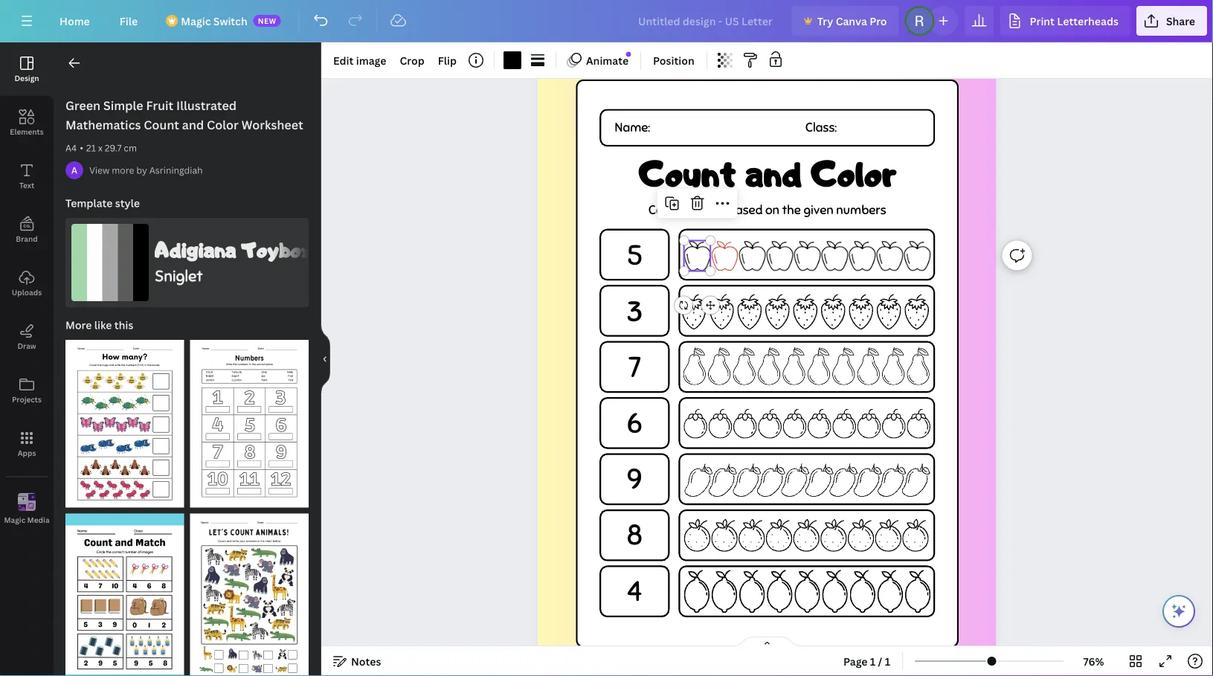 Task type: locate. For each thing, give the bounding box(es) containing it.
1 vertical spatial and
[[745, 150, 802, 196]]

elements button
[[0, 96, 54, 150]]

asriningdiah element
[[65, 162, 83, 179]]

blue simple school illustration counting images mathematics worksheet image
[[65, 514, 184, 677]]

by
[[136, 164, 147, 176]]

more like this
[[65, 318, 133, 332]]

7
[[628, 350, 641, 385]]

1 vertical spatial color
[[811, 150, 897, 196]]

fruit
[[702, 202, 726, 218]]

1 left /
[[871, 655, 876, 669]]

magic media
[[4, 515, 50, 525]]

0 vertical spatial count
[[144, 117, 179, 133]]

2 vertical spatial color
[[649, 202, 678, 218]]

more
[[65, 318, 92, 332]]

9
[[627, 462, 643, 497]]

main menu bar
[[0, 0, 1214, 42]]

of
[[204, 494, 215, 504]]

home link
[[48, 6, 102, 36]]

uploads
[[12, 287, 42, 297]]

1 left of
[[198, 494, 202, 504]]

1 horizontal spatial and
[[745, 150, 802, 196]]

view
[[89, 164, 110, 176]]

more
[[112, 164, 134, 176]]

1 vertical spatial count
[[639, 150, 737, 196]]

0 horizontal spatial magic
[[4, 515, 25, 525]]

a4
[[65, 142, 77, 154]]

letterheads
[[1058, 14, 1119, 28]]

1
[[198, 494, 202, 504], [871, 655, 876, 669], [885, 655, 891, 669]]

print
[[1031, 14, 1055, 28]]

1 right /
[[885, 655, 891, 669]]

0 horizontal spatial count
[[144, 117, 179, 133]]

switch
[[213, 14, 248, 28]]

hide image
[[321, 324, 330, 395]]

try
[[818, 14, 834, 28]]

elements
[[10, 127, 44, 137]]

color left fruit
[[649, 202, 678, 218]]

white colorful how many bugs worksheet image
[[65, 340, 184, 508]]

pro
[[870, 14, 888, 28]]

color down illustrated
[[207, 117, 239, 133]]

count up fruit
[[639, 150, 737, 196]]

given
[[804, 202, 834, 218]]

1 vertical spatial magic
[[4, 515, 25, 525]]

magic inside "magic media" button
[[4, 515, 25, 525]]

and down illustrated
[[182, 117, 204, 133]]

0 horizontal spatial color
[[207, 117, 239, 133]]

1 horizontal spatial magic
[[181, 14, 211, 28]]

color
[[207, 117, 239, 133], [811, 150, 897, 196], [649, 202, 678, 218]]

color the fruit based on the given numbers
[[649, 202, 887, 218]]

the left fruit
[[681, 202, 700, 218]]

brand
[[16, 234, 38, 244]]

white colorful let's count animals worksheet image
[[190, 514, 309, 677]]

magic
[[181, 14, 211, 28], [4, 515, 25, 525]]

and
[[182, 117, 204, 133], [745, 150, 802, 196]]

0 horizontal spatial and
[[182, 117, 204, 133]]

1 vertical spatial 6
[[217, 494, 223, 504]]

uploads button
[[0, 257, 54, 310]]

0 horizontal spatial the
[[681, 202, 700, 218]]

view more by asriningdiah button
[[89, 163, 203, 178]]

0 horizontal spatial 6
[[217, 494, 223, 504]]

count
[[144, 117, 179, 133], [639, 150, 737, 196]]

adigiana
[[155, 237, 236, 263]]

29.7
[[105, 142, 122, 154]]

6 right of
[[217, 494, 223, 504]]

color up numbers
[[811, 150, 897, 196]]

0 horizontal spatial 1
[[198, 494, 202, 504]]

view more by asriningdiah
[[89, 164, 203, 176]]

draw button
[[0, 310, 54, 364]]

text button
[[0, 150, 54, 203]]

1 of 6
[[198, 494, 223, 504]]

adigiana toybox sniglet
[[155, 237, 311, 286]]

1 the from the left
[[681, 202, 700, 218]]

magic left switch
[[181, 14, 211, 28]]

print letterheads
[[1031, 14, 1119, 28]]

and inside green simple fruit illustrated mathematics count and color worksheet
[[182, 117, 204, 133]]

green
[[65, 98, 101, 114]]

6 up 9
[[627, 406, 643, 441]]

0 vertical spatial and
[[182, 117, 204, 133]]

3
[[627, 294, 643, 329]]

count down fruit
[[144, 117, 179, 133]]

and up on
[[745, 150, 802, 196]]

magic inside the 'main' menu bar
[[181, 14, 211, 28]]

0 vertical spatial color
[[207, 117, 239, 133]]

projects button
[[0, 364, 54, 418]]

edit image button
[[327, 48, 393, 72]]

1 horizontal spatial color
[[649, 202, 678, 218]]

magic left media
[[4, 515, 25, 525]]

side panel tab list
[[0, 42, 54, 537]]

asriningdiah
[[149, 164, 203, 176]]

print letterheads button
[[1001, 6, 1131, 36]]

6
[[627, 406, 643, 441], [217, 494, 223, 504]]

2 the from the left
[[783, 202, 801, 218]]

monochromatic numbers vocabulary worksheet group
[[190, 331, 309, 508]]

1 horizontal spatial the
[[783, 202, 801, 218]]

numbers
[[837, 202, 887, 218]]

2 horizontal spatial 1
[[885, 655, 891, 669]]

page
[[844, 655, 868, 669]]

the
[[681, 202, 700, 218], [783, 202, 801, 218]]

new
[[258, 16, 277, 26]]

1 horizontal spatial 6
[[627, 406, 643, 441]]

media
[[27, 515, 50, 525]]

try canva pro
[[818, 14, 888, 28]]

animate button
[[563, 48, 635, 72]]

image
[[356, 53, 387, 67]]

the right on
[[783, 202, 801, 218]]

edit
[[333, 53, 354, 67]]

#000000 image
[[504, 51, 522, 69]]

page 1 / 1
[[844, 655, 891, 669]]

0 vertical spatial magic
[[181, 14, 211, 28]]



Task type: vqa. For each thing, say whether or not it's contained in the screenshot.
language: english (us) BUTTON
no



Task type: describe. For each thing, give the bounding box(es) containing it.
animate
[[586, 53, 629, 67]]

21
[[86, 142, 96, 154]]

76% button
[[1070, 650, 1119, 674]]

0 vertical spatial 6
[[627, 406, 643, 441]]

magic media button
[[0, 483, 54, 537]]

class:
[[806, 120, 837, 136]]

white colorful let's count animals worksheet group
[[190, 505, 309, 677]]

share
[[1167, 14, 1196, 28]]

design button
[[0, 42, 54, 96]]

illustrated
[[176, 98, 237, 114]]

canva
[[836, 14, 868, 28]]

like
[[94, 318, 112, 332]]

apps
[[18, 448, 36, 458]]

1 horizontal spatial 1
[[871, 655, 876, 669]]

text
[[19, 180, 34, 190]]

position button
[[648, 48, 701, 72]]

x
[[98, 142, 103, 154]]

2 horizontal spatial color
[[811, 150, 897, 196]]

/
[[879, 655, 883, 669]]

home
[[60, 14, 90, 28]]

name:
[[615, 120, 650, 136]]

edit image
[[333, 53, 387, 67]]

1 inside monochromatic numbers vocabulary worksheet group
[[198, 494, 202, 504]]

cm
[[124, 142, 137, 154]]

magic switch
[[181, 14, 248, 28]]

worksheet
[[242, 117, 303, 133]]

notes button
[[327, 650, 387, 674]]

on
[[766, 202, 780, 218]]

projects
[[12, 394, 42, 405]]

count and color
[[639, 150, 897, 196]]

white colorful how many bugs worksheet group
[[65, 331, 184, 508]]

5
[[627, 238, 643, 273]]

design
[[14, 73, 39, 83]]

flip button
[[432, 48, 463, 72]]

mathematics
[[65, 117, 141, 133]]

try canva pro button
[[792, 6, 900, 36]]

6 inside monochromatic numbers vocabulary worksheet group
[[217, 494, 223, 504]]

crop
[[400, 53, 425, 67]]

show pages image
[[732, 636, 803, 648]]

Design title text field
[[627, 6, 787, 36]]

sniglet
[[155, 267, 203, 286]]

count inside green simple fruit illustrated mathematics count and color worksheet
[[144, 117, 179, 133]]

color inside green simple fruit illustrated mathematics count and color worksheet
[[207, 117, 239, 133]]

based
[[728, 202, 763, 218]]

template
[[65, 196, 113, 210]]

asriningdiah image
[[65, 162, 83, 179]]

magic for magic media
[[4, 515, 25, 525]]

file button
[[108, 6, 150, 36]]

apps button
[[0, 418, 54, 471]]

draw
[[17, 341, 36, 351]]

toybox
[[241, 237, 311, 263]]

1 horizontal spatial count
[[639, 150, 737, 196]]

green simple fruit illustrated mathematics count and color worksheet
[[65, 98, 303, 133]]

76%
[[1084, 655, 1105, 669]]

fruit
[[146, 98, 174, 114]]

simple
[[103, 98, 143, 114]]

brand button
[[0, 203, 54, 257]]

magic for magic switch
[[181, 14, 211, 28]]

style
[[115, 196, 140, 210]]

blue simple school illustration counting images mathematics worksheet group
[[65, 505, 184, 677]]

file
[[120, 14, 138, 28]]

new image
[[626, 52, 631, 57]]

notes
[[351, 655, 381, 669]]

4
[[627, 574, 643, 609]]

template style
[[65, 196, 140, 210]]

canva assistant image
[[1171, 603, 1189, 621]]

flip
[[438, 53, 457, 67]]

share button
[[1137, 6, 1208, 36]]

8
[[627, 518, 643, 553]]

position
[[654, 53, 695, 67]]

this
[[114, 318, 133, 332]]

crop button
[[394, 48, 431, 72]]

21 x 29.7 cm
[[86, 142, 137, 154]]

#000000 image
[[504, 51, 522, 69]]



